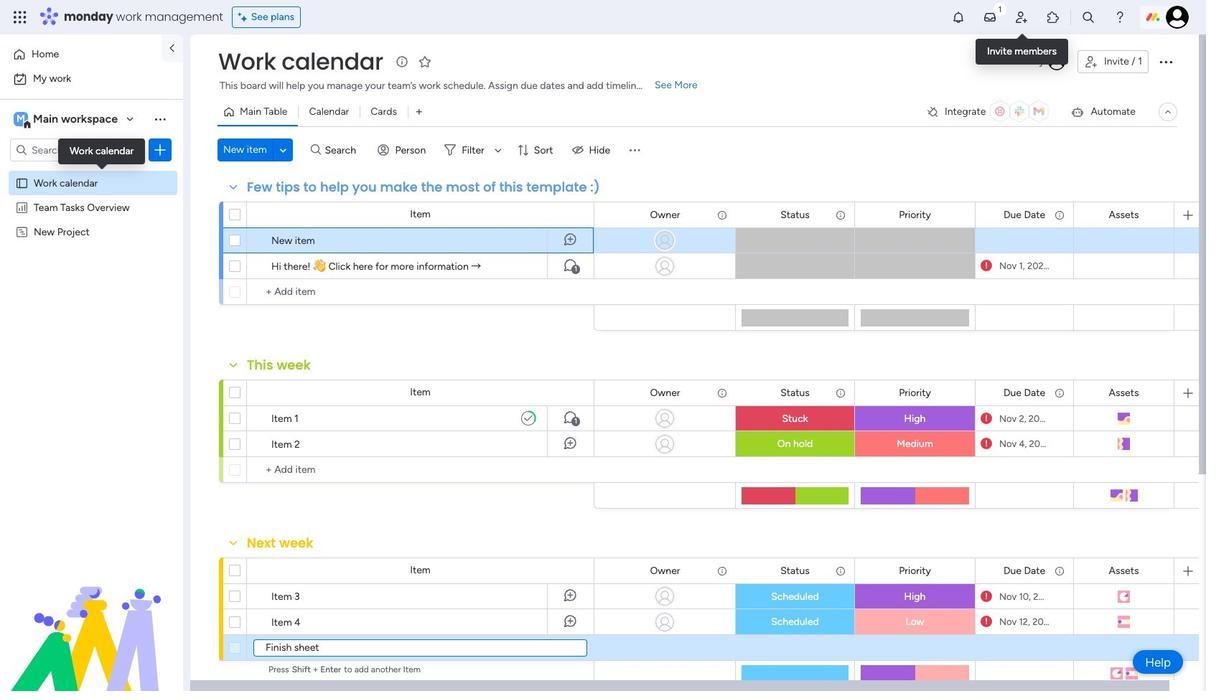Task type: vqa. For each thing, say whether or not it's contained in the screenshot.
Dapulse Close icon at the right of page
no



Task type: locate. For each thing, give the bounding box(es) containing it.
+ Add item text field
[[254, 284, 588, 301]]

1 vertical spatial column information image
[[836, 388, 847, 399]]

public dashboard image
[[15, 200, 29, 214]]

1 v2 overdue deadline image from the top
[[981, 259, 993, 273]]

public board image
[[15, 176, 29, 190]]

1 vertical spatial + add item text field
[[254, 640, 588, 657]]

1 vertical spatial v2 overdue deadline image
[[981, 616, 993, 629]]

column information image
[[1055, 209, 1066, 221], [836, 388, 847, 399], [717, 566, 728, 577]]

2 v2 overdue deadline image from the top
[[981, 616, 993, 629]]

0 vertical spatial + add item text field
[[254, 462, 588, 479]]

2 v2 overdue deadline image from the top
[[981, 412, 993, 426]]

0 vertical spatial v2 overdue deadline image
[[981, 259, 993, 273]]

dapulse addbtn image
[[1116, 240, 1119, 245]]

add to favorites image
[[418, 54, 432, 69]]

update feed image
[[983, 10, 998, 24]]

workspace options image
[[153, 112, 167, 126]]

help image
[[1114, 10, 1128, 24]]

option
[[9, 43, 153, 66], [9, 68, 175, 91], [0, 170, 183, 173]]

notifications image
[[952, 10, 966, 24]]

lottie animation element
[[0, 547, 183, 692]]

1 vertical spatial v2 overdue deadline image
[[981, 412, 993, 426]]

3 v2 overdue deadline image from the top
[[981, 438, 993, 451]]

board activity image
[[1049, 53, 1066, 70]]

v2 overdue deadline image
[[981, 259, 993, 273], [981, 412, 993, 426], [981, 438, 993, 451]]

workspace image
[[14, 111, 28, 127]]

2 vertical spatial column information image
[[717, 566, 728, 577]]

select product image
[[13, 10, 27, 24]]

None field
[[215, 47, 387, 77], [244, 178, 604, 197], [647, 207, 684, 223], [777, 207, 814, 223], [896, 207, 935, 223], [1001, 207, 1050, 223], [1106, 207, 1143, 223], [244, 356, 315, 375], [647, 385, 684, 401], [777, 385, 814, 401], [896, 385, 935, 401], [1001, 385, 1050, 401], [1106, 385, 1143, 401], [244, 534, 317, 553], [647, 564, 684, 579], [777, 564, 814, 579], [896, 564, 935, 579], [1001, 564, 1050, 579], [1106, 564, 1143, 579], [215, 47, 387, 77], [244, 178, 604, 197], [647, 207, 684, 223], [777, 207, 814, 223], [896, 207, 935, 223], [1001, 207, 1050, 223], [1106, 207, 1143, 223], [244, 356, 315, 375], [647, 385, 684, 401], [777, 385, 814, 401], [896, 385, 935, 401], [1001, 385, 1050, 401], [1106, 385, 1143, 401], [244, 534, 317, 553], [647, 564, 684, 579], [777, 564, 814, 579], [896, 564, 935, 579], [1001, 564, 1050, 579], [1106, 564, 1143, 579]]

list box
[[0, 168, 183, 438]]

0 vertical spatial option
[[9, 43, 153, 66]]

2 vertical spatial v2 overdue deadline image
[[981, 438, 993, 451]]

0 horizontal spatial column information image
[[717, 566, 728, 577]]

1 vertical spatial option
[[9, 68, 175, 91]]

+ Add item text field
[[254, 462, 588, 479], [254, 640, 588, 657]]

Search field
[[321, 140, 365, 160]]

column information image
[[717, 209, 728, 221], [836, 209, 847, 221], [717, 388, 728, 399], [1055, 388, 1066, 399], [836, 566, 847, 577], [1055, 566, 1066, 577]]

options image
[[1158, 53, 1175, 70], [200, 248, 211, 284], [200, 401, 211, 436], [200, 426, 211, 462], [200, 579, 211, 615], [200, 605, 211, 640]]

menu image
[[628, 143, 642, 157]]

lottie animation image
[[0, 547, 183, 692]]

v2 overdue deadline image
[[981, 590, 993, 604], [981, 616, 993, 629]]

2 horizontal spatial column information image
[[1055, 209, 1066, 221]]

0 vertical spatial v2 overdue deadline image
[[981, 590, 993, 604]]



Task type: describe. For each thing, give the bounding box(es) containing it.
collapse board header image
[[1163, 106, 1175, 118]]

angle down image
[[280, 145, 287, 156]]

invite members image
[[1015, 10, 1029, 24]]

add view image
[[417, 107, 422, 117]]

see plans image
[[238, 9, 251, 25]]

no file image
[[1118, 232, 1130, 249]]

jacob simon image
[[1167, 6, 1190, 29]]

options image
[[153, 143, 167, 157]]

monday marketplace image
[[1047, 10, 1061, 24]]

Search in workspace field
[[30, 142, 120, 158]]

1 horizontal spatial column information image
[[836, 388, 847, 399]]

0 vertical spatial column information image
[[1055, 209, 1066, 221]]

1 v2 overdue deadline image from the top
[[981, 590, 993, 604]]

show board description image
[[394, 55, 411, 69]]

search everything image
[[1082, 10, 1096, 24]]

2 vertical spatial option
[[0, 170, 183, 173]]

arrow down image
[[490, 142, 507, 159]]

v2 search image
[[311, 142, 321, 158]]

1 image
[[994, 1, 1007, 17]]

workspace selection element
[[14, 111, 120, 129]]



